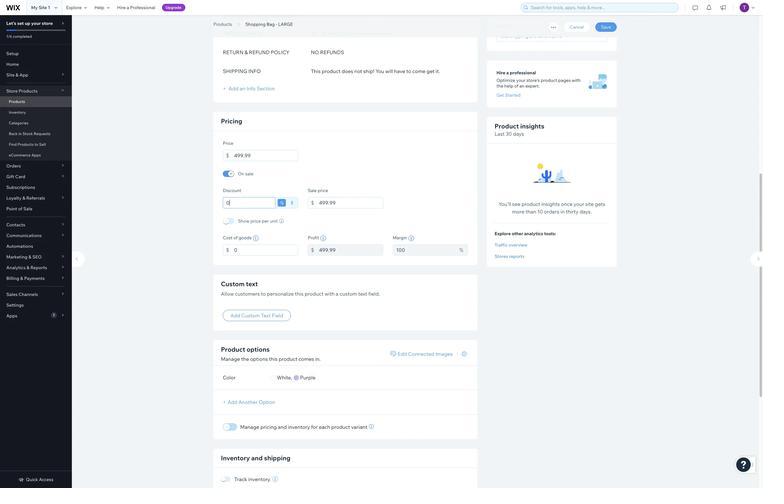 Task type: vqa. For each thing, say whether or not it's contained in the screenshot.
You'Re
no



Task type: describe. For each thing, give the bounding box(es) containing it.
8"
[[323, 30, 328, 36]]

help
[[95, 5, 104, 10]]

billing & payments button
[[0, 273, 72, 284]]

0 horizontal spatial products link
[[0, 97, 72, 107]]

pricing
[[221, 117, 242, 125]]

sale inside 'shopping bag - large' form
[[308, 188, 317, 194]]

0 vertical spatial text
[[246, 280, 258, 288]]

communications button
[[0, 231, 72, 241]]

pages
[[559, 78, 571, 83]]

show
[[238, 218, 250, 224]]

12" x 8" bag  cotton  natural flavors
[[311, 30, 392, 36]]

store products
[[6, 88, 38, 94]]

home link
[[0, 59, 72, 70]]

refund
[[249, 49, 270, 55]]

0 horizontal spatial 1
[[48, 5, 50, 10]]

upgrade
[[166, 5, 182, 10]]

reports
[[510, 254, 525, 260]]

0 vertical spatial and
[[278, 425, 287, 431]]

unit
[[270, 218, 278, 224]]

my
[[31, 5, 38, 10]]

white
[[277, 375, 291, 382]]

this inside product options manage the options this product comes in.
[[269, 356, 278, 363]]

edit
[[398, 351, 407, 358]]

profit
[[308, 235, 319, 241]]

product inside optimize your store's product pages with the help of an expert.
[[541, 78, 558, 83]]

1 inside sidebar element
[[53, 314, 55, 318]]

sale
[[245, 171, 254, 177]]

cost
[[223, 235, 233, 241]]

1 vertical spatial text
[[359, 291, 368, 297]]

contacts button
[[0, 220, 72, 231]]

each
[[319, 425, 330, 431]]

add for add an info section
[[229, 85, 239, 92]]

gets
[[595, 201, 606, 208]]

get
[[427, 68, 435, 74]]

goods
[[239, 235, 252, 241]]

hire for hire a professional
[[497, 70, 506, 76]]

more
[[513, 209, 525, 215]]

1 horizontal spatial -
[[293, 14, 297, 28]]

completed
[[13, 34, 32, 39]]

product inside "you'll see product insights once your site gets more than 10 orders in thirty days."
[[522, 201, 541, 208]]

price for show
[[251, 218, 261, 224]]

orders
[[545, 209, 560, 215]]

it.
[[436, 68, 440, 74]]

$ text field
[[319, 197, 384, 209]]

refunds
[[320, 49, 344, 55]]

for
[[311, 425, 318, 431]]

on
[[238, 171, 244, 177]]

an inside optimize your store's product pages with the help of an expert.
[[520, 83, 525, 89]]

0 horizontal spatial inventory
[[248, 477, 270, 483]]

expert.
[[526, 83, 540, 89]]

a inside "custom text allow customers to personalize this product with a custom text field."
[[336, 291, 339, 297]]

professional
[[510, 70, 536, 76]]

ecommerce apps link
[[0, 150, 72, 161]]

product info
[[223, 30, 261, 36]]

cost of goods
[[223, 235, 252, 241]]

custom inside "custom text allow customers to personalize this product with a custom text field."
[[221, 280, 245, 288]]

days.
[[580, 209, 592, 215]]

the inside optimize your store's product pages with the help of an expert.
[[497, 83, 504, 89]]

1/6 completed
[[6, 34, 32, 39]]

0 vertical spatial options
[[247, 346, 270, 354]]

stock
[[23, 132, 33, 136]]

gift card
[[6, 174, 25, 180]]

product for product insights
[[495, 123, 519, 130]]

ship!
[[364, 68, 375, 74]]

track
[[235, 477, 247, 483]]

sales
[[6, 292, 18, 298]]

product options manage the options this product comes in.
[[221, 346, 321, 363]]

& for loyalty
[[22, 196, 25, 201]]

0 horizontal spatial an
[[240, 85, 246, 92]]

& for site
[[16, 72, 18, 78]]

return
[[223, 49, 244, 55]]

allow
[[221, 291, 234, 297]]

natural
[[358, 30, 376, 36]]

insights inside product insights last 30 days
[[521, 123, 545, 130]]

this
[[311, 68, 321, 74]]

per
[[262, 218, 269, 224]]

shopping down the 'additional info sections'
[[246, 21, 266, 27]]

hire a professional
[[117, 5, 155, 10]]

marketing
[[6, 255, 28, 260]]

1 horizontal spatial manage
[[240, 425, 259, 431]]

marketing & seo
[[6, 255, 42, 260]]

to inside "custom text allow customers to personalize this product with a custom text field."
[[261, 291, 266, 297]]

ecommerce apps
[[9, 153, 41, 158]]

inventory for inventory and shipping
[[221, 455, 250, 463]]

shopping bag - large form
[[69, 0, 764, 489]]

info tooltip image for profit
[[321, 236, 326, 241]]

hire a professional
[[497, 70, 536, 76]]

10
[[538, 209, 543, 215]]

custom inside button
[[242, 313, 260, 319]]

gift card button
[[0, 172, 72, 182]]

30
[[506, 131, 512, 137]]

your inside optimize your store's product pages with the help of an expert.
[[517, 78, 526, 83]]

price for sale
[[318, 188, 328, 194]]

0 vertical spatial inventory
[[288, 425, 310, 431]]

product insights last 30 days
[[495, 123, 545, 137]]

analytics & reports
[[6, 265, 47, 271]]

option
[[259, 400, 275, 406]]

billing & payments
[[6, 276, 45, 282]]

requests
[[34, 132, 51, 136]]

product
[[223, 30, 248, 36]]

another
[[239, 400, 258, 406]]

save button
[[596, 22, 617, 32]]

categories link
[[0, 118, 72, 129]]

payments
[[24, 276, 45, 282]]

subscriptions link
[[0, 182, 72, 193]]

edit connected images
[[398, 351, 453, 358]]

store
[[42, 21, 53, 26]]

bag
[[329, 30, 340, 36]]

product inside "custom text allow customers to personalize this product with a custom text field."
[[305, 291, 324, 297]]

track inventory
[[235, 477, 270, 483]]

1 horizontal spatial large
[[299, 14, 338, 28]]

Start typing a brand name field
[[499, 31, 606, 41]]

policy
[[271, 49, 290, 55]]

1 vertical spatial apps
[[6, 314, 17, 319]]

this inside "custom text allow customers to personalize this product with a custom text field."
[[295, 291, 304, 297]]

sidebar element
[[0, 15, 72, 489]]

1 horizontal spatial site
[[39, 5, 47, 10]]



Task type: locate. For each thing, give the bounding box(es) containing it.
1 vertical spatial and
[[252, 455, 263, 463]]

info for shipping info
[[249, 68, 261, 74]]

bag down info
[[267, 21, 275, 27]]

1 vertical spatial %
[[460, 247, 464, 253]]

to right customers
[[261, 291, 266, 297]]

analytics & reports button
[[0, 263, 72, 273]]

cotton
[[341, 30, 357, 36]]

info tooltip image
[[409, 236, 414, 241]]

hire for hire a professional
[[117, 5, 126, 10]]

product inside product insights last 30 days
[[495, 123, 519, 130]]

0 vertical spatial to
[[407, 68, 412, 74]]

your inside "you'll see product insights once your site gets more than 10 orders in thirty days."
[[574, 201, 585, 208]]

0 vertical spatial products link
[[210, 21, 235, 27]]

info tooltip image right variant
[[369, 425, 374, 430]]

& left app
[[16, 72, 18, 78]]

1
[[48, 5, 50, 10], [53, 314, 55, 318]]

explore left help
[[66, 5, 82, 10]]

Search for tools, apps, help & more... field
[[529, 3, 677, 12]]

None text field
[[234, 245, 299, 256], [319, 245, 384, 256], [234, 245, 299, 256], [319, 245, 384, 256]]

0 vertical spatial info
[[249, 30, 261, 36]]

product inside product options manage the options this product comes in.
[[221, 346, 245, 354]]

& left seo
[[28, 255, 31, 260]]

1 horizontal spatial 1
[[53, 314, 55, 318]]

cancel button
[[565, 22, 590, 32]]

0 horizontal spatial inventory
[[9, 110, 26, 115]]

gift
[[6, 174, 14, 180]]

1 horizontal spatial info tooltip image
[[321, 236, 326, 241]]

0 vertical spatial explore
[[66, 5, 82, 10]]

sale inside sidebar element
[[23, 206, 32, 212]]

products inside 'shopping bag - large' form
[[214, 21, 232, 27]]

orders
[[6, 163, 21, 169]]

an
[[520, 83, 525, 89], [240, 85, 246, 92]]

insights up orders in the top of the page
[[542, 201, 560, 208]]

0 horizontal spatial product
[[221, 346, 245, 354]]

& right 'billing'
[[20, 276, 23, 282]]

apps down settings
[[6, 314, 17, 319]]

inventory up track
[[221, 455, 250, 463]]

thirty
[[566, 209, 579, 215]]

0 horizontal spatial of
[[18, 206, 22, 212]]

inventory inside inventory link
[[9, 110, 26, 115]]

inventory left for
[[288, 425, 310, 431]]

& for marketing
[[28, 255, 31, 260]]

& for return
[[245, 49, 248, 55]]

site right the my
[[39, 5, 47, 10]]

with inside optimize your store's product pages with the help of an expert.
[[572, 78, 581, 83]]

& inside popup button
[[20, 276, 23, 282]]

price up $ text field
[[318, 188, 328, 194]]

with right the pages
[[572, 78, 581, 83]]

& inside 'shopping bag - large' form
[[245, 49, 248, 55]]

explore for explore other analytics tools:
[[495, 231, 511, 237]]

0 vertical spatial hire
[[117, 5, 126, 10]]

& left reports
[[27, 265, 30, 271]]

1 vertical spatial manage
[[240, 425, 259, 431]]

products inside find products to sell link
[[17, 142, 34, 147]]

you
[[376, 68, 385, 74]]

2 vertical spatial add
[[228, 400, 238, 406]]

info for product info
[[249, 30, 261, 36]]

2 horizontal spatial of
[[515, 83, 519, 89]]

a for professional
[[127, 5, 129, 10]]

products link down store products
[[0, 97, 72, 107]]

point of sale
[[6, 206, 32, 212]]

1 vertical spatial product
[[221, 346, 245, 354]]

sale price
[[308, 188, 328, 194]]

your down professional
[[517, 78, 526, 83]]

0 vertical spatial inventory
[[9, 110, 26, 115]]

large down sections
[[278, 21, 293, 27]]

1 vertical spatial the
[[241, 356, 249, 363]]

automations link
[[0, 241, 72, 252]]

manage inside product options manage the options this product comes in.
[[221, 356, 240, 363]]

site down home on the left of the page
[[6, 72, 15, 78]]

1 vertical spatial price
[[251, 218, 261, 224]]

purple
[[300, 375, 316, 382]]

1 horizontal spatial sale
[[308, 188, 317, 194]]

0 vertical spatial price
[[318, 188, 328, 194]]

a for professional
[[507, 70, 509, 76]]

0 horizontal spatial text
[[246, 280, 258, 288]]

apps down find products to sell link
[[31, 153, 41, 158]]

price
[[318, 188, 328, 194], [251, 218, 261, 224]]

categories
[[9, 121, 28, 126]]

images
[[436, 351, 453, 358]]

1 vertical spatial hire
[[497, 70, 506, 76]]

a left 'professional'
[[127, 5, 129, 10]]

1 vertical spatial inventory
[[221, 455, 250, 463]]

with left custom
[[325, 291, 335, 297]]

info tooltip image right profit
[[321, 236, 326, 241]]

0 vertical spatial add
[[229, 85, 239, 92]]

your inside sidebar element
[[31, 21, 41, 26]]

not
[[355, 68, 362, 74]]

large up x
[[299, 14, 338, 28]]

set
[[17, 21, 24, 26]]

products up ecommerce apps
[[17, 142, 34, 147]]

custom up allow
[[221, 280, 245, 288]]

shopping up product info
[[214, 14, 267, 28]]

add left another
[[228, 400, 238, 406]]

0 horizontal spatial the
[[241, 356, 249, 363]]

0 horizontal spatial info tooltip image
[[253, 236, 259, 241]]

1 vertical spatial products link
[[0, 97, 72, 107]]

edit connected images button
[[387, 349, 457, 360]]

0 horizontal spatial hire
[[117, 5, 126, 10]]

started
[[506, 93, 521, 98]]

2 horizontal spatial your
[[574, 201, 585, 208]]

of right the 'help'
[[515, 83, 519, 89]]

the
[[497, 83, 504, 89], [241, 356, 249, 363]]

this
[[295, 291, 304, 297], [269, 356, 278, 363]]

once
[[561, 201, 573, 208]]

have
[[394, 68, 406, 74]]

inventory up categories
[[9, 110, 26, 115]]

info tooltip image
[[253, 236, 259, 241], [321, 236, 326, 241], [369, 425, 374, 430]]

1 horizontal spatial price
[[318, 188, 328, 194]]

manage left pricing
[[240, 425, 259, 431]]

0 vertical spatial sale
[[308, 188, 317, 194]]

an left info
[[240, 85, 246, 92]]

custom
[[221, 280, 245, 288], [242, 313, 260, 319]]

product for product options
[[221, 346, 245, 354]]

shopping bag - large
[[214, 14, 338, 28], [246, 21, 293, 27]]

1 vertical spatial options
[[250, 356, 268, 363]]

1 horizontal spatial and
[[278, 425, 287, 431]]

info tooltip image right the goods
[[253, 236, 259, 241]]

info tooltip image for cost of goods
[[253, 236, 259, 241]]

add for add custom text field
[[231, 313, 240, 319]]

1 vertical spatial sale
[[23, 206, 32, 212]]

let's set up your store
[[6, 21, 53, 26]]

0 horizontal spatial price
[[251, 218, 261, 224]]

2 horizontal spatial a
[[507, 70, 509, 76]]

back in stock requests link
[[0, 129, 72, 139]]

explore inside 'shopping bag - large' form
[[495, 231, 511, 237]]

in down once
[[561, 209, 565, 215]]

back in stock requests
[[9, 132, 51, 136]]

1 vertical spatial custom
[[242, 313, 260, 319]]

this product does not ship! you will have to come get it.
[[311, 68, 440, 74]]

and right pricing
[[278, 425, 287, 431]]

1 horizontal spatial products link
[[210, 21, 235, 27]]

return & refund policy
[[223, 49, 290, 55]]

an left expert.
[[520, 83, 525, 89]]

0 vertical spatial in
[[19, 132, 22, 136]]

hire right help button
[[117, 5, 126, 10]]

1 horizontal spatial to
[[261, 291, 266, 297]]

other
[[512, 231, 524, 237]]

0 horizontal spatial sale
[[23, 206, 32, 212]]

1 horizontal spatial an
[[520, 83, 525, 89]]

products inside store products dropdown button
[[19, 88, 38, 94]]

1 vertical spatial 1
[[53, 314, 55, 318]]

products right store
[[19, 88, 38, 94]]

and left shipping on the bottom left
[[252, 455, 263, 463]]

up
[[25, 21, 30, 26]]

section
[[257, 85, 275, 92]]

to left sell
[[35, 142, 38, 147]]

product up the 30
[[495, 123, 519, 130]]

0 vertical spatial %
[[280, 200, 284, 206]]

0 vertical spatial your
[[31, 21, 41, 26]]

of inside optimize your store's product pages with the help of an expert.
[[515, 83, 519, 89]]

with inside "custom text allow customers to personalize this product with a custom text field."
[[325, 291, 335, 297]]

insights up days
[[521, 123, 545, 130]]

color
[[223, 375, 236, 382]]

site
[[586, 201, 594, 208]]

hire up optimize
[[497, 70, 506, 76]]

setup
[[6, 51, 19, 56]]

0 horizontal spatial site
[[6, 72, 15, 78]]

products link up product
[[210, 21, 235, 27]]

0 vertical spatial a
[[127, 5, 129, 10]]

in inside "you'll see product insights once your site gets more than 10 orders in thirty days."
[[561, 209, 565, 215]]

edit option link image
[[391, 352, 397, 357]]

store's
[[527, 78, 540, 83]]

inventory and shipping
[[221, 455, 291, 463]]

come
[[413, 68, 426, 74]]

optimize
[[497, 78, 516, 83]]

professional
[[130, 5, 155, 10]]

bag right info
[[269, 14, 291, 28]]

store products button
[[0, 86, 72, 97]]

1 vertical spatial info
[[249, 68, 261, 74]]

of inside point of sale link
[[18, 206, 22, 212]]

in.
[[316, 356, 321, 363]]

1 horizontal spatial the
[[497, 83, 504, 89]]

0 horizontal spatial large
[[278, 21, 293, 27]]

in inside sidebar element
[[19, 132, 22, 136]]

0 vertical spatial this
[[295, 291, 304, 297]]

0 vertical spatial insights
[[521, 123, 545, 130]]

site & app button
[[0, 70, 72, 80]]

,
[[291, 375, 292, 382]]

access
[[39, 478, 54, 483]]

explore for explore
[[66, 5, 82, 10]]

to right have
[[407, 68, 412, 74]]

1 vertical spatial of
[[18, 206, 22, 212]]

1 horizontal spatial apps
[[31, 153, 41, 158]]

ecommerce
[[9, 153, 31, 158]]

inventory
[[288, 425, 310, 431], [248, 477, 270, 483]]

1 vertical spatial this
[[269, 356, 278, 363]]

None text field
[[234, 150, 299, 161], [223, 197, 276, 209], [393, 245, 457, 256], [234, 150, 299, 161], [223, 197, 276, 209], [393, 245, 457, 256]]

products
[[214, 21, 232, 27], [19, 88, 38, 94], [9, 99, 25, 104], [17, 142, 34, 147]]

1 horizontal spatial explore
[[495, 231, 511, 237]]

1 horizontal spatial a
[[336, 291, 339, 297]]

0 horizontal spatial -
[[276, 21, 277, 27]]

of right point
[[18, 206, 22, 212]]

shipping
[[223, 68, 247, 74]]

1 horizontal spatial of
[[234, 235, 238, 241]]

1 vertical spatial site
[[6, 72, 15, 78]]

inventory for inventory
[[9, 110, 26, 115]]

1 down settings link
[[53, 314, 55, 318]]

products up product
[[214, 21, 232, 27]]

product
[[495, 123, 519, 130], [221, 346, 245, 354]]

product inside product options manage the options this product comes in.
[[279, 356, 298, 363]]

margin
[[393, 235, 407, 241]]

insights inside "you'll see product insights once your site gets more than 10 orders in thirty days."
[[542, 201, 560, 208]]

1 horizontal spatial product
[[495, 123, 519, 130]]

your up thirty
[[574, 201, 585, 208]]

in right back
[[19, 132, 22, 136]]

you'll see product insights once your site gets more than 10 orders in thirty days.
[[499, 201, 606, 215]]

of for point of sale
[[18, 206, 22, 212]]

this up white
[[269, 356, 278, 363]]

0 horizontal spatial %
[[280, 200, 284, 206]]

days
[[514, 131, 524, 137]]

0 horizontal spatial your
[[31, 21, 41, 26]]

1 vertical spatial add
[[231, 313, 240, 319]]

of right cost
[[234, 235, 238, 241]]

add another option button
[[223, 397, 283, 409]]

on sale
[[238, 171, 254, 177]]

referrals
[[26, 196, 45, 201]]

text
[[261, 313, 271, 319]]

0 vertical spatial manage
[[221, 356, 240, 363]]

& for analytics
[[27, 265, 30, 271]]

manage up "color"
[[221, 356, 240, 363]]

2 vertical spatial a
[[336, 291, 339, 297]]

products link
[[210, 21, 235, 27], [0, 97, 72, 107]]

explore other analytics tools:
[[495, 231, 557, 237]]

0 vertical spatial with
[[572, 78, 581, 83]]

1 vertical spatial your
[[517, 78, 526, 83]]

sale
[[308, 188, 317, 194], [23, 206, 32, 212]]

0 vertical spatial product
[[495, 123, 519, 130]]

0 vertical spatial of
[[515, 83, 519, 89]]

product up "color"
[[221, 346, 245, 354]]

info
[[247, 85, 256, 92]]

apps
[[31, 153, 41, 158], [6, 314, 17, 319]]

home
[[6, 62, 19, 67]]

find products to sell
[[9, 142, 46, 147]]

0 horizontal spatial and
[[252, 455, 263, 463]]

hire inside 'shopping bag - large' form
[[497, 70, 506, 76]]

channels
[[19, 292, 38, 298]]

& right loyalty at left
[[22, 196, 25, 201]]

add down allow
[[231, 313, 240, 319]]

2 vertical spatial to
[[261, 291, 266, 297]]

1 vertical spatial inventory
[[248, 477, 270, 483]]

text left 'field.' at bottom
[[359, 291, 368, 297]]

1/6
[[6, 34, 12, 39]]

with
[[572, 78, 581, 83], [325, 291, 335, 297]]

2 horizontal spatial info tooltip image
[[369, 425, 374, 430]]

& right return
[[245, 49, 248, 55]]

see
[[513, 201, 521, 208]]

1 right the my
[[48, 5, 50, 10]]

inventory right track
[[248, 477, 270, 483]]

1 vertical spatial with
[[325, 291, 335, 297]]

-
[[293, 14, 297, 28], [276, 21, 277, 27]]

0 horizontal spatial explore
[[66, 5, 82, 10]]

a up optimize
[[507, 70, 509, 76]]

1 vertical spatial in
[[561, 209, 565, 215]]

optimize your store's product pages with the help of an expert.
[[497, 78, 581, 89]]

text up customers
[[246, 280, 258, 288]]

1 horizontal spatial in
[[561, 209, 565, 215]]

0 horizontal spatial a
[[127, 5, 129, 10]]

0 horizontal spatial in
[[19, 132, 22, 136]]

1 horizontal spatial with
[[572, 78, 581, 83]]

1 horizontal spatial hire
[[497, 70, 506, 76]]

to inside sidebar element
[[35, 142, 38, 147]]

custom left text
[[242, 313, 260, 319]]

1 horizontal spatial %
[[460, 247, 464, 253]]

communications
[[6, 233, 42, 239]]

1 vertical spatial insights
[[542, 201, 560, 208]]

cancel
[[570, 24, 584, 30]]

a left custom
[[336, 291, 339, 297]]

loyalty & referrals
[[6, 196, 45, 201]]

0 horizontal spatial manage
[[221, 356, 240, 363]]

products down store
[[9, 99, 25, 104]]

info down the 'additional info sections'
[[249, 30, 261, 36]]

price left per
[[251, 218, 261, 224]]

stores reports
[[495, 254, 525, 260]]

add down shipping
[[229, 85, 239, 92]]

of for cost of goods
[[234, 235, 238, 241]]

info up add an info section at the left top
[[249, 68, 261, 74]]

custom text allow customers to personalize this product with a custom text field.
[[221, 280, 380, 297]]

1 horizontal spatial inventory
[[288, 425, 310, 431]]

the inside product options manage the options this product comes in.
[[241, 356, 249, 363]]

& for billing
[[20, 276, 23, 282]]

site inside dropdown button
[[6, 72, 15, 78]]

bag
[[269, 14, 291, 28], [267, 21, 275, 27]]

1 horizontal spatial your
[[517, 78, 526, 83]]

inventory inside 'shopping bag - large' form
[[221, 455, 250, 463]]

explore up traffic
[[495, 231, 511, 237]]

this right personalize
[[295, 291, 304, 297]]

0 vertical spatial custom
[[221, 280, 245, 288]]

add for add another option
[[228, 400, 238, 406]]

your right up
[[31, 21, 41, 26]]

1 horizontal spatial inventory
[[221, 455, 250, 463]]

insights
[[521, 123, 545, 130], [542, 201, 560, 208]]



